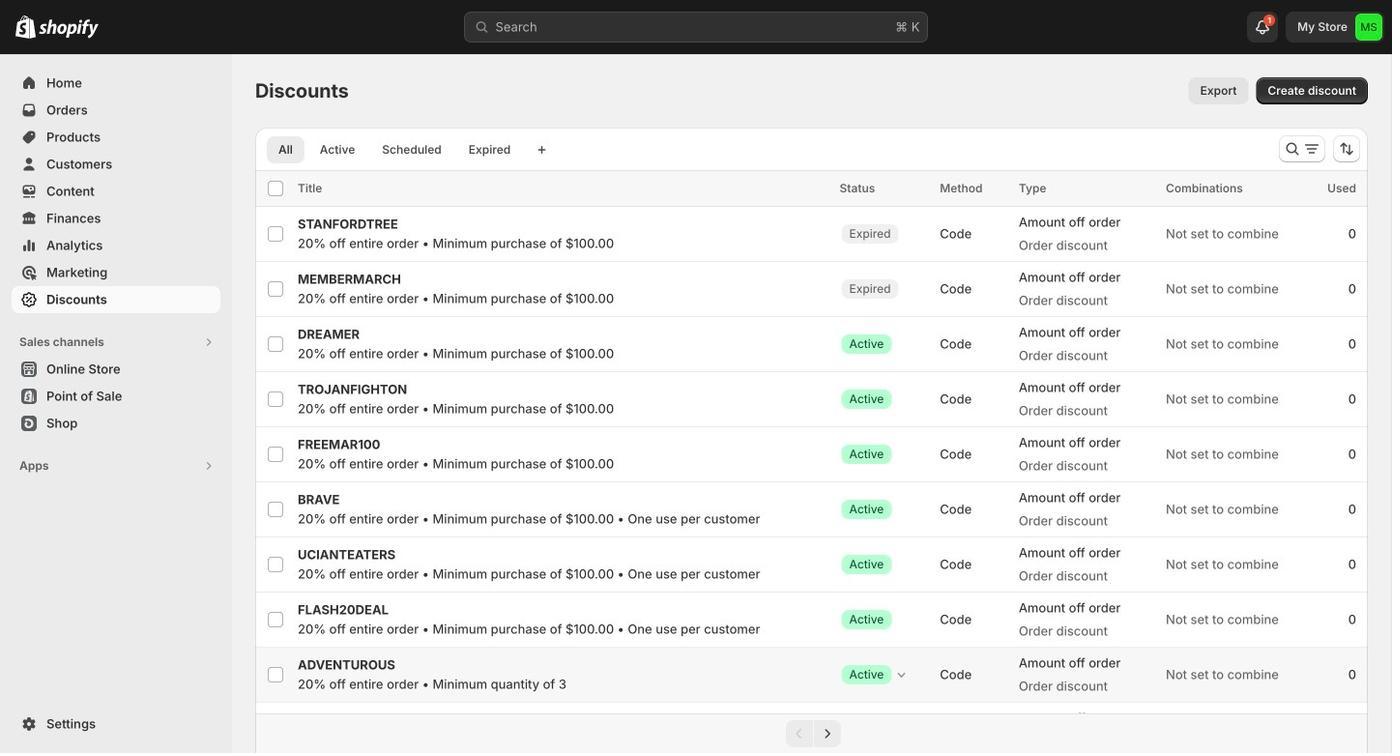 Task type: describe. For each thing, give the bounding box(es) containing it.
pagination element
[[255, 714, 1369, 753]]

my store image
[[1356, 14, 1383, 41]]

0 horizontal spatial shopify image
[[15, 15, 36, 38]]



Task type: locate. For each thing, give the bounding box(es) containing it.
shopify image
[[15, 15, 36, 38], [39, 19, 99, 38]]

tab list
[[263, 135, 526, 163]]

1 horizontal spatial shopify image
[[39, 19, 99, 38]]



Task type: vqa. For each thing, say whether or not it's contained in the screenshot.
the Shopify image to the left
yes



